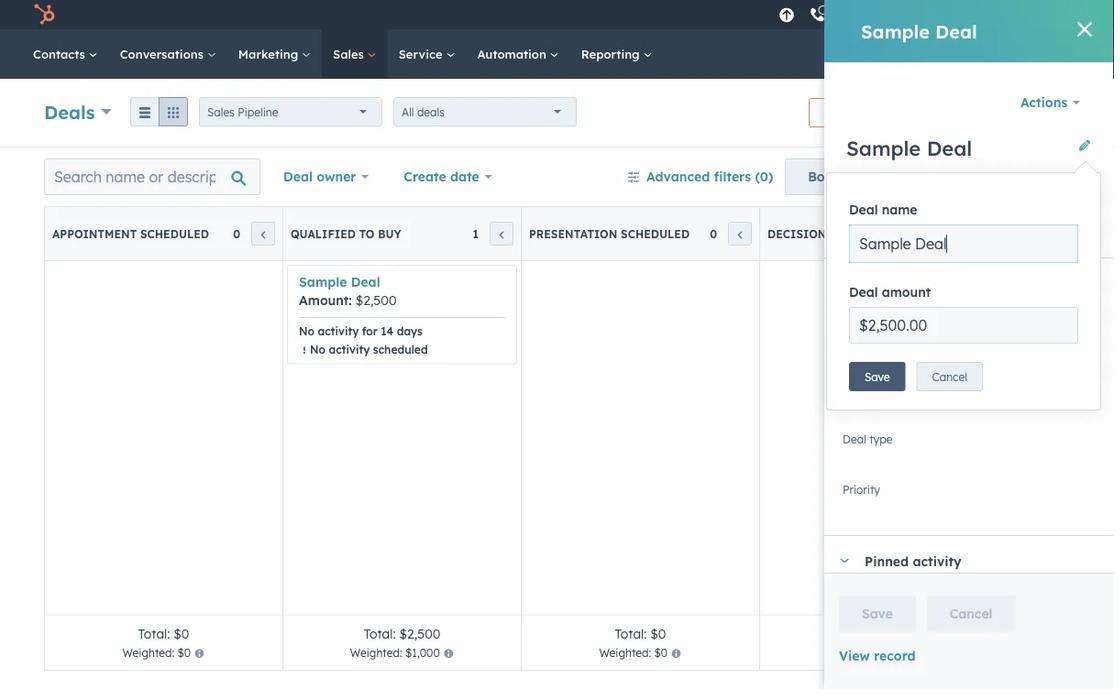 Task type: vqa. For each thing, say whether or not it's contained in the screenshot.
available associated with during
no



Task type: locate. For each thing, give the bounding box(es) containing it.
create deal button
[[979, 98, 1070, 127]]

deals
[[44, 100, 95, 123]]

1 horizontal spatial amount
[[847, 172, 894, 188]]

1 horizontal spatial total: $0
[[615, 626, 666, 642]]

cancel button down pinned activity dropdown button at the right of page
[[927, 596, 1016, 633]]

reporting link
[[570, 29, 664, 79]]

1 vertical spatial sales
[[207, 105, 235, 119]]

cancel button down deal amount text field
[[917, 362, 983, 392]]

sales
[[333, 46, 367, 61], [207, 105, 235, 119]]

in
[[926, 227, 941, 241]]

sales pipeline button
[[199, 97, 383, 127]]

cancel for cancel button associated with topmost the save button
[[932, 370, 968, 384]]

to
[[953, 223, 968, 239]]

create left date
[[404, 169, 446, 185]]

no
[[299, 324, 315, 338], [310, 343, 326, 356]]

2 weighted: from the left
[[350, 647, 402, 660]]

calling icon image
[[810, 7, 826, 24]]

deal inside dropdown button
[[935, 276, 963, 292]]

about this deal button
[[825, 259, 1096, 308]]

save button
[[849, 362, 906, 392], [839, 596, 916, 633]]

0 vertical spatial activity
[[318, 324, 359, 338]]

all
[[402, 105, 414, 119]]

contract
[[1006, 227, 1068, 241]]

activity for no activity scheduled
[[329, 343, 370, 356]]

0 vertical spatial amount
[[847, 172, 894, 188]]

1
[[473, 227, 479, 241]]

board actions
[[808, 169, 896, 185]]

1 horizontal spatial qualified
[[890, 223, 949, 239]]

0 horizontal spatial actions button
[[809, 98, 889, 127]]

: down sample deal link
[[349, 293, 352, 309]]

deal up stage:
[[849, 202, 878, 218]]

1 horizontal spatial actions button
[[1009, 84, 1092, 121]]

activity down no activity for 14 days
[[329, 343, 370, 356]]

1 horizontal spatial :
[[894, 172, 897, 188]]

priority
[[843, 483, 880, 497]]

save button up view record link
[[839, 596, 916, 633]]

create
[[995, 106, 1029, 120], [404, 169, 446, 185]]

$1,000
[[405, 647, 440, 660]]

no down sample deal amount : $2,500
[[299, 324, 315, 338]]

about this deal
[[865, 276, 963, 292]]

owner inside "popup button"
[[317, 169, 356, 185]]

save up type
[[865, 370, 890, 384]]

0 vertical spatial no
[[299, 324, 315, 338]]

3 weighted: $0 from the left
[[838, 647, 906, 660]]

0 horizontal spatial owner
[[317, 169, 356, 185]]

qualified
[[890, 223, 949, 239], [291, 227, 356, 241]]

0 vertical spatial owner
[[317, 169, 356, 185]]

cancel
[[932, 370, 968, 384], [950, 606, 993, 622]]

automation link
[[466, 29, 570, 79]]

cancel down pinned activity dropdown button at the right of page
[[950, 606, 993, 622]]

marketplaces image
[[848, 8, 865, 25]]

3 total: from the left
[[615, 626, 647, 642]]

2 weighted: $0 from the left
[[599, 647, 668, 660]]

group inside 'deals' 'banner'
[[130, 97, 188, 127]]

2 horizontal spatial $2,500
[[901, 172, 942, 188]]

activity inside dropdown button
[[913, 553, 962, 570]]

deal owner up last contacted
[[843, 332, 901, 345]]

0 vertical spatial cancel button
[[917, 362, 983, 392]]

last contacted
[[843, 368, 921, 382]]

qualified for qualified to buy
[[291, 227, 356, 241]]

search image
[[1076, 48, 1089, 61]]

settings link
[[914, 5, 937, 24]]

upgrade link
[[776, 5, 799, 24]]

presentation scheduled
[[529, 227, 690, 241]]

actions
[[1021, 94, 1068, 111], [824, 106, 863, 120]]

0 for appointment scheduled
[[233, 227, 240, 241]]

0 horizontal spatial scheduled
[[140, 227, 209, 241]]

0 horizontal spatial qualified
[[291, 227, 356, 241]]

qualified inside popup button
[[890, 223, 949, 239]]

view
[[1018, 169, 1047, 185]]

3 total: $0 from the left
[[854, 626, 905, 642]]

$2,500 up for
[[356, 293, 397, 309]]

calling icon button
[[802, 3, 833, 27]]

0 horizontal spatial 0
[[233, 227, 240, 241]]

save left the view
[[984, 169, 1015, 185]]

save up view record link
[[862, 606, 893, 622]]

qualified to buy button
[[885, 219, 1021, 243]]

create up save view
[[995, 106, 1029, 120]]

deal down the sales pipeline popup button
[[283, 169, 313, 185]]

actions button down search button
[[1009, 84, 1092, 121]]

marketplaces button
[[837, 0, 876, 29]]

0 horizontal spatial create
[[404, 169, 446, 185]]

0 horizontal spatial sales
[[207, 105, 235, 119]]

3 0 from the left
[[949, 227, 956, 241]]

advanced filters (0)
[[647, 169, 773, 185]]

0 vertical spatial sales
[[333, 46, 367, 61]]

2 horizontal spatial scheduled
[[621, 227, 690, 241]]

2 0 from the left
[[710, 227, 717, 241]]

name
[[882, 202, 918, 218]]

0 horizontal spatial deal
[[935, 276, 963, 292]]

sales inside popup button
[[207, 105, 235, 119]]

1 total: from the left
[[138, 626, 170, 642]]

sales left pipeline
[[207, 105, 235, 119]]

help image
[[887, 8, 903, 25]]

1 0 from the left
[[233, 227, 240, 241]]

total: $0 for decision
[[854, 626, 905, 642]]

1 vertical spatial save
[[865, 370, 890, 384]]

:
[[894, 172, 897, 188], [349, 293, 352, 309]]

scheduled down days at the top left
[[373, 343, 428, 356]]

save
[[984, 169, 1015, 185], [865, 370, 890, 384], [862, 606, 893, 622]]

2 vertical spatial save
[[862, 606, 893, 622]]

0 vertical spatial $2,500
[[901, 172, 942, 188]]

actions up board actions
[[824, 106, 863, 120]]

actions down search button
[[1021, 94, 1068, 111]]

owner up qualified to buy on the left top
[[317, 169, 356, 185]]

14
[[381, 324, 394, 338]]

2 horizontal spatial 0
[[949, 227, 956, 241]]

deal inside button
[[1032, 106, 1055, 120]]

deal up the view
[[1032, 106, 1055, 120]]

0 vertical spatial sample
[[861, 20, 930, 43]]

1 weighted: $0 from the left
[[122, 647, 191, 660]]

2 vertical spatial sample
[[299, 274, 347, 290]]

2 vertical spatial $2,500
[[399, 626, 441, 642]]

actions button
[[1009, 84, 1092, 121], [809, 98, 889, 127]]

0 vertical spatial cancel
[[932, 370, 968, 384]]

sales link
[[322, 29, 388, 79]]

0 vertical spatial save
[[984, 169, 1015, 185]]

deal owner
[[283, 169, 356, 185], [843, 332, 901, 345]]

1 vertical spatial deal owner
[[843, 332, 901, 345]]

no activity for 14 days
[[299, 324, 423, 338]]

sales left 'service'
[[333, 46, 367, 61]]

1 vertical spatial activity
[[329, 343, 370, 356]]

0 for decision maker bought-in
[[949, 227, 956, 241]]

create inside popup button
[[404, 169, 446, 185]]

1 horizontal spatial create
[[995, 106, 1029, 120]]

$2,500 up $1,000
[[399, 626, 441, 642]]

deal down the to
[[351, 274, 380, 290]]

: up date:
[[894, 172, 897, 188]]

1 horizontal spatial 0
[[710, 227, 717, 241]]

sample deal
[[861, 20, 978, 43], [847, 136, 973, 161]]

activity left for
[[318, 324, 359, 338]]

no down no activity for 14 days
[[310, 343, 326, 356]]

0 horizontal spatial $2,500
[[356, 293, 397, 309]]

2 total: $0 from the left
[[615, 626, 666, 642]]

self made button
[[976, 0, 1091, 29]]

1 horizontal spatial weighted: $0
[[599, 647, 668, 660]]

record
[[874, 648, 916, 665]]

sample inside sample deal amount : $2,500
[[299, 274, 347, 290]]

pinned activity button
[[825, 537, 1096, 586]]

sample
[[861, 20, 930, 43], [847, 136, 921, 161], [299, 274, 347, 290]]

scheduled for presentation scheduled
[[621, 227, 690, 241]]

deal right this
[[935, 276, 963, 292]]

MM/DD/YYYY text field
[[919, 196, 1050, 219]]

1 horizontal spatial $2,500
[[399, 626, 441, 642]]

create inside button
[[995, 106, 1029, 120]]

0 vertical spatial sample deal
[[861, 20, 978, 43]]

1 vertical spatial :
[[349, 293, 352, 309]]

0 horizontal spatial :
[[349, 293, 352, 309]]

amount inside sample deal amount : $2,500
[[299, 293, 349, 309]]

type
[[870, 433, 893, 446]]

$2,500 inside sample deal amount : $2,500
[[356, 293, 397, 309]]

1 vertical spatial no
[[310, 343, 326, 356]]

appointment scheduled
[[52, 227, 209, 241]]

activity for pinned activity
[[913, 553, 962, 570]]

deal owner inside "popup button"
[[283, 169, 356, 185]]

1 vertical spatial cancel
[[950, 606, 993, 622]]

create deal
[[995, 106, 1055, 120]]

1 vertical spatial deal
[[935, 276, 963, 292]]

1 weighted: from the left
[[122, 647, 174, 660]]

upgrade image
[[779, 8, 795, 24]]

save button up type
[[849, 362, 906, 392]]

0 horizontal spatial actions
[[824, 106, 863, 120]]

no for no activity for 14 days
[[299, 324, 315, 338]]

owner up last contacted
[[870, 332, 901, 345]]

cancel button
[[917, 362, 983, 392], [927, 596, 1016, 633]]

1 vertical spatial create
[[404, 169, 446, 185]]

2 horizontal spatial total: $0
[[854, 626, 905, 642]]

qualified down name on the right of page
[[890, 223, 949, 239]]

0 vertical spatial deal
[[1032, 106, 1055, 120]]

to
[[359, 227, 375, 241]]

2 horizontal spatial weighted: $0
[[838, 647, 906, 660]]

weighted: for qualified
[[350, 647, 402, 660]]

1 vertical spatial cancel button
[[927, 596, 1016, 633]]

1 vertical spatial amount
[[299, 293, 349, 309]]

marketing link
[[227, 29, 322, 79]]

4 weighted: from the left
[[838, 647, 890, 660]]

activity right pinned
[[913, 553, 962, 570]]

service link
[[388, 29, 466, 79]]

0 horizontal spatial amount
[[299, 293, 349, 309]]

1 horizontal spatial owner
[[870, 332, 901, 345]]

1 vertical spatial sample
[[847, 136, 921, 161]]

reporting
[[581, 46, 643, 61]]

activity
[[318, 324, 359, 338], [329, 343, 370, 356], [913, 553, 962, 570]]

4 total: from the left
[[854, 626, 885, 642]]

amount : $2,500
[[847, 172, 942, 188]]

$0
[[174, 626, 189, 642], [651, 626, 666, 642], [889, 626, 905, 642], [178, 647, 191, 660], [654, 647, 668, 660], [893, 647, 906, 660]]

group
[[130, 97, 188, 127]]

cancel down deal amount text field
[[932, 370, 968, 384]]

1 horizontal spatial deal
[[1032, 106, 1055, 120]]

0
[[233, 227, 240, 241], [710, 227, 717, 241], [949, 227, 956, 241]]

amount up close
[[847, 172, 894, 188]]

weighted: for appointment
[[122, 647, 174, 660]]

0 horizontal spatial deal owner
[[283, 169, 356, 185]]

hubspot image
[[33, 4, 55, 26]]

create for create deal
[[995, 106, 1029, 120]]

1 vertical spatial $2,500
[[356, 293, 397, 309]]

notifications image
[[948, 8, 965, 25]]

save for topmost the save button
[[865, 370, 890, 384]]

2 total: from the left
[[364, 626, 396, 642]]

3 weighted: from the left
[[599, 647, 651, 660]]

Search name or description search field
[[44, 159, 260, 195]]

scheduled down advanced
[[621, 227, 690, 241]]

deal owner up qualified to buy on the left top
[[283, 169, 356, 185]]

decision
[[768, 227, 827, 241]]

conversations
[[120, 46, 207, 61]]

amount down sample deal link
[[299, 293, 349, 309]]

owner
[[317, 169, 356, 185], [870, 332, 901, 345]]

0 vertical spatial create
[[995, 106, 1029, 120]]

cancel button for topmost the save button
[[917, 362, 983, 392]]

1 vertical spatial owner
[[870, 332, 901, 345]]

qualified left the to
[[291, 227, 356, 241]]

0 horizontal spatial weighted: $0
[[122, 647, 191, 660]]

1 total: $0 from the left
[[138, 626, 189, 642]]

amount
[[847, 172, 894, 188], [299, 293, 349, 309]]

select an option
[[843, 490, 941, 506]]

0 vertical spatial deal owner
[[283, 169, 356, 185]]

2 vertical spatial activity
[[913, 553, 962, 570]]

deals
[[417, 105, 445, 119]]

scheduled down 'search name or description' search box
[[140, 227, 209, 241]]

weighted: for presentation
[[599, 647, 651, 660]]

1 horizontal spatial sales
[[333, 46, 367, 61]]

$2,500 up date:
[[901, 172, 942, 188]]

caret image
[[839, 559, 850, 564]]

help button
[[879, 0, 911, 29]]

0 horizontal spatial total: $0
[[138, 626, 189, 642]]

pipeline
[[238, 105, 278, 119]]

save for the bottom the save button
[[862, 606, 893, 622]]

pinned activity
[[865, 553, 962, 570]]

weighted:
[[122, 647, 174, 660], [350, 647, 402, 660], [599, 647, 651, 660], [838, 647, 890, 660]]

create for create date
[[404, 169, 446, 185]]

this
[[907, 276, 931, 292]]

save view
[[984, 169, 1047, 185]]

actions button up board actions
[[809, 98, 889, 127]]



Task type: describe. For each thing, give the bounding box(es) containing it.
buy
[[972, 223, 997, 239]]

deal left amount
[[849, 284, 878, 300]]

decision maker bought-in
[[768, 227, 941, 241]]

activity for no activity for 14 days
[[318, 324, 359, 338]]

ruby anderson image
[[987, 6, 1003, 23]]

1 vertical spatial sample deal
[[847, 136, 973, 161]]

deal owner button
[[271, 159, 381, 195]]

scheduled for appointment scheduled
[[140, 227, 209, 241]]

sample deal amount : $2,500
[[299, 274, 397, 309]]

total: $0 for presentation
[[615, 626, 666, 642]]

marketing
[[238, 46, 302, 61]]

1 vertical spatial save button
[[839, 596, 916, 633]]

an
[[883, 490, 898, 506]]

actions
[[850, 169, 896, 185]]

contract sent
[[1006, 227, 1101, 241]]

: inside sample deal amount : $2,500
[[349, 293, 352, 309]]

appointment
[[52, 227, 137, 241]]

Last contacted text field
[[843, 379, 1096, 408]]

days
[[397, 324, 423, 338]]

view record
[[839, 648, 916, 665]]

weighted: $0 for presentation
[[599, 647, 668, 660]]

no for no activity scheduled
[[310, 343, 326, 356]]

buy
[[378, 227, 401, 241]]

select an option button
[[843, 480, 1096, 510]]

deal left type
[[843, 433, 867, 446]]

self made
[[1007, 7, 1063, 22]]

cancel button for the bottom the save button
[[927, 596, 1016, 633]]

advanced
[[647, 169, 710, 185]]

total: for presentation
[[615, 626, 647, 642]]

service
[[399, 46, 446, 61]]

board
[[808, 169, 847, 185]]

deal type
[[843, 433, 893, 446]]

total: for decision
[[854, 626, 885, 642]]

qualified to buy
[[291, 227, 401, 241]]

select
[[843, 490, 879, 506]]

maker
[[830, 227, 870, 241]]

sales for sales pipeline
[[207, 105, 235, 119]]

automation
[[477, 46, 550, 61]]

0 for presentation scheduled
[[710, 227, 717, 241]]

self made menu
[[774, 0, 1092, 29]]

weighted: $0 for appointment
[[122, 647, 191, 660]]

all deals
[[402, 105, 445, 119]]

settings image
[[917, 8, 934, 24]]

close date:
[[847, 199, 915, 215]]

sales for sales
[[333, 46, 367, 61]]

actions inside 'deals' 'banner'
[[824, 106, 863, 120]]

1 horizontal spatial actions
[[1021, 94, 1068, 111]]

Deal amount text field
[[849, 307, 1079, 344]]

1 horizontal spatial deal owner
[[843, 332, 901, 345]]

weighted: $1,000
[[350, 647, 440, 660]]

cancel for cancel button associated with the bottom the save button
[[950, 606, 993, 622]]

bought-
[[874, 227, 926, 241]]

view
[[839, 648, 870, 665]]

for
[[362, 324, 378, 338]]

pinned
[[865, 553, 909, 570]]

weighted: for decision
[[838, 647, 890, 660]]

search button
[[1067, 39, 1098, 70]]

advanced filters (0) button
[[615, 159, 785, 195]]

contacts
[[33, 46, 89, 61]]

0 vertical spatial save button
[[849, 362, 906, 392]]

sales pipeline
[[207, 105, 278, 119]]

deal up amount : $2,500
[[927, 136, 973, 161]]

total: $0 for appointment
[[138, 626, 189, 642]]

contacted
[[868, 368, 921, 382]]

total: for appointment
[[138, 626, 170, 642]]

deal up last
[[843, 332, 867, 345]]

view record link
[[839, 648, 916, 665]]

deal name
[[849, 202, 918, 218]]

actions button inside 'deals' 'banner'
[[809, 98, 889, 127]]

all deals button
[[394, 97, 577, 127]]

hubspot link
[[22, 4, 69, 26]]

weighted: $0 for decision
[[838, 647, 906, 660]]

close
[[847, 199, 879, 215]]

create date
[[404, 169, 480, 185]]

option
[[902, 490, 941, 506]]

qualified for qualified to buy
[[890, 223, 949, 239]]

made
[[1031, 7, 1063, 22]]

stage:
[[847, 223, 885, 239]]

date
[[450, 169, 480, 185]]

Deal name text field
[[849, 225, 1079, 263]]

Search HubSpot search field
[[857, 39, 1081, 70]]

total: $2,500
[[364, 626, 441, 642]]

contacts link
[[22, 29, 109, 79]]

deal right settings image on the right of page
[[936, 20, 978, 43]]

qualified to buy
[[890, 223, 997, 239]]

close image
[[1078, 22, 1092, 37]]

notifications button
[[941, 0, 972, 29]]

about
[[865, 276, 903, 292]]

deals button
[[44, 99, 112, 125]]

presentation
[[529, 227, 618, 241]]

save view button
[[941, 159, 1070, 195]]

deal inside "popup button"
[[283, 169, 313, 185]]

self
[[1007, 7, 1028, 22]]

deals banner
[[44, 93, 1070, 128]]

(0)
[[755, 169, 773, 185]]

last
[[843, 368, 865, 382]]

0 vertical spatial :
[[894, 172, 897, 188]]

deal amount
[[849, 284, 931, 300]]

sample deal link
[[299, 274, 380, 290]]

1 horizontal spatial scheduled
[[373, 343, 428, 356]]

sent
[[1071, 227, 1101, 241]]

amount
[[882, 284, 931, 300]]

conversations link
[[109, 29, 227, 79]]

date:
[[883, 199, 915, 215]]

board actions button
[[785, 159, 930, 195]]

total: for qualified
[[364, 626, 396, 642]]

deal inside sample deal amount : $2,500
[[351, 274, 380, 290]]



